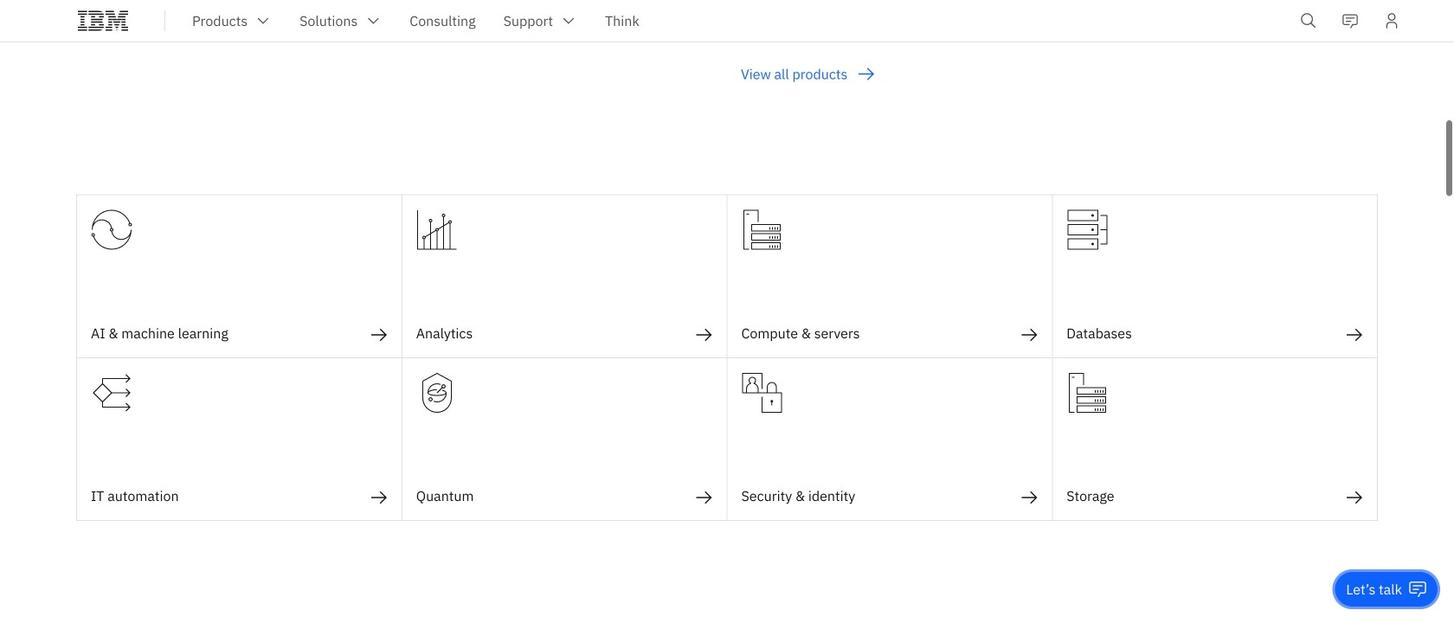 Task type: locate. For each thing, give the bounding box(es) containing it.
let's talk element
[[1347, 580, 1403, 599]]



Task type: vqa. For each thing, say whether or not it's contained in the screenshot.
Let'S Talk element
yes



